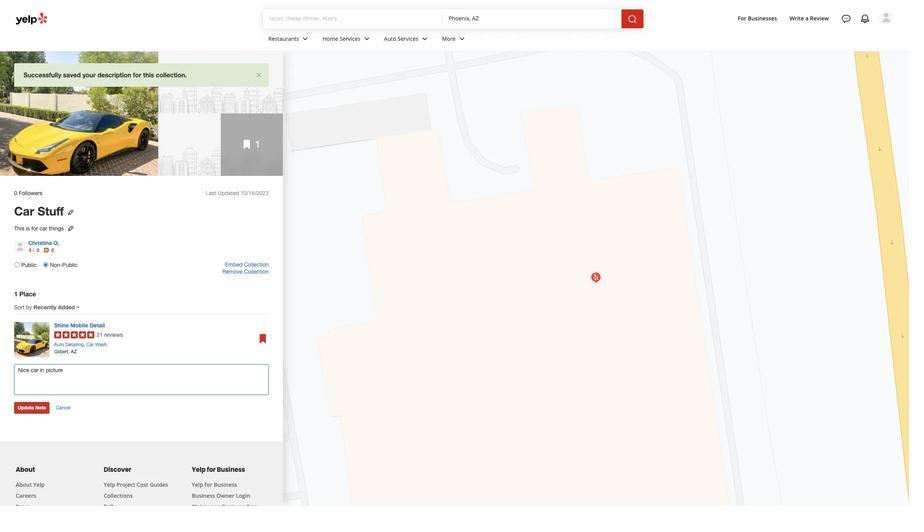 Task type: describe. For each thing, give the bounding box(es) containing it.
yelp project cost guides collections
[[104, 481, 168, 500]]

careers
[[16, 492, 36, 500]]

updated
[[218, 190, 239, 196]]

tacos, cheap dinner, Max's text field
[[269, 15, 436, 22]]

auto services
[[384, 35, 418, 42]]

yelp for yelp for business
[[192, 465, 206, 474]]

shine
[[54, 322, 69, 329]]

write
[[790, 14, 804, 22]]

cost
[[137, 481, 148, 489]]

restaurants
[[268, 35, 299, 42]]

,
[[84, 342, 85, 348]]

project
[[117, 481, 135, 489]]

sort
[[14, 304, 24, 311]]

review
[[810, 14, 829, 22]]

a
[[805, 14, 809, 22]]

yelp for business business owner login
[[192, 481, 250, 500]]

update note
[[18, 405, 46, 411]]

about for about yelp careers
[[16, 481, 32, 489]]

business for yelp for business business owner login
[[214, 481, 237, 489]]

Add a note for this business text field
[[14, 364, 269, 395]]

24 chevron down v2 image for restaurants
[[301, 34, 310, 43]]

description
[[97, 71, 131, 79]]

write a review
[[790, 14, 829, 22]]

for businesses
[[738, 14, 777, 22]]

0 horizontal spatial car
[[14, 204, 34, 218]]

note
[[35, 405, 46, 411]]

2 vertical spatial business
[[192, 492, 215, 500]]

car wash link
[[86, 342, 107, 348]]

saved
[[63, 71, 81, 79]]

embed
[[225, 261, 243, 268]]

recently
[[34, 304, 56, 311]]

home
[[323, 35, 338, 42]]

last
[[206, 190, 216, 196]]

successfully saved your description for this collection.
[[24, 71, 187, 79]]

for left this
[[133, 71, 141, 79]]

messages image
[[841, 14, 851, 24]]

detail
[[90, 322, 105, 329]]

1 public from the left
[[21, 262, 37, 268]]

1 for 1 place
[[14, 290, 18, 298]]

1 collection from the top
[[244, 261, 269, 268]]

auto detailing , car wash gilbert, az
[[54, 342, 107, 355]]

followers
[[19, 190, 42, 196]]

yelp for business link
[[192, 481, 237, 489]]

cancel
[[56, 405, 71, 411]]

messages image
[[841, 14, 851, 24]]

notifications image
[[860, 14, 870, 24]]

embed collection link
[[225, 261, 269, 268]]

24 chevron down v2 image for more
[[457, 34, 467, 43]]

car inside auto detailing , car wash gilbert, az
[[86, 342, 94, 348]]

mobile
[[70, 322, 88, 329]]

shine mobile detail
[[54, 322, 105, 329]]

guides
[[150, 481, 168, 489]]

non-public
[[50, 262, 78, 268]]

business for yelp for business
[[217, 465, 245, 474]]

×
[[256, 68, 262, 79]]

2 collection from the top
[[244, 269, 269, 275]]

christina o.
[[28, 240, 59, 246]]

shine mobile detail link
[[54, 322, 105, 329]]

address, neighborhood, city, state or zip text field
[[449, 15, 615, 22]]

auto services link
[[378, 28, 436, 51]]

for up yelp for business link
[[207, 465, 216, 474]]

auto detailing link
[[54, 342, 84, 348]]

remove collection link
[[222, 269, 269, 275]]

o.
[[53, 240, 59, 246]]

reviews
[[104, 332, 123, 338]]

discover
[[104, 465, 131, 474]]

added
[[58, 304, 75, 311]]

business owner login link
[[192, 492, 250, 500]]

0 followers
[[14, 190, 42, 196]]

collections
[[104, 492, 133, 500]]

21 reviews
[[97, 332, 123, 338]]

login
[[236, 492, 250, 500]]

owner
[[216, 492, 234, 500]]

1 horizontal spatial 0
[[37, 247, 39, 253]]

notifications image
[[860, 14, 870, 24]]



Task type: locate. For each thing, give the bounding box(es) containing it.
christina o. image right notifications image
[[879, 11, 893, 25]]

0 horizontal spatial auto
[[54, 342, 64, 348]]

0 horizontal spatial 0
[[14, 190, 17, 196]]

collections link
[[104, 492, 133, 500]]

None search field
[[263, 9, 653, 28]]

this
[[14, 225, 24, 232]]

businesses
[[748, 14, 777, 22]]

0 vertical spatial collection
[[244, 261, 269, 268]]

0 vertical spatial business
[[217, 465, 245, 474]]

2 services from the left
[[398, 35, 418, 42]]

write a review link
[[786, 11, 832, 25]]

1 horizontal spatial christina o. image
[[879, 11, 893, 25]]

more link
[[436, 28, 473, 51]]

1 place
[[14, 290, 36, 298]]

2 24 chevron down v2 image from the left
[[362, 34, 371, 43]]

auto for auto services
[[384, 35, 396, 42]]

1 about from the top
[[16, 465, 35, 474]]

services inside home services link
[[340, 35, 360, 42]]

2 public from the left
[[62, 262, 78, 268]]

24 chevron down v2 image right the restaurants
[[301, 34, 310, 43]]

for inside yelp for business business owner login
[[205, 481, 212, 489]]

24 chevron down v2 image
[[301, 34, 310, 43], [362, 34, 371, 43], [420, 34, 429, 43], [457, 34, 467, 43]]

0 down the o.
[[51, 247, 54, 253]]

1 vertical spatial auto
[[54, 342, 64, 348]]

more
[[442, 35, 456, 42]]

yelp for yelp for business business owner login
[[192, 481, 203, 489]]

for
[[133, 71, 141, 79], [31, 225, 38, 232], [207, 465, 216, 474], [205, 481, 212, 489]]

services inside auto services link
[[398, 35, 418, 42]]

24 chevron down v2 image inside restaurants link
[[301, 34, 310, 43]]

update note button
[[14, 402, 50, 414]]

place
[[19, 290, 36, 298]]

1 horizontal spatial services
[[398, 35, 418, 42]]

home services
[[323, 35, 360, 42]]

1 vertical spatial 1
[[14, 290, 18, 298]]

car
[[14, 204, 34, 218], [86, 342, 94, 348]]

yelp
[[192, 465, 206, 474], [33, 481, 45, 489], [104, 481, 115, 489], [192, 481, 203, 489]]

about for about
[[16, 465, 35, 474]]

shine mobile detail image
[[14, 322, 49, 357]]

yelp up collections link
[[104, 481, 115, 489]]

by
[[26, 304, 32, 311]]

24 chevron down v2 image for auto services
[[420, 34, 429, 43]]

sort by recently added
[[14, 304, 75, 311]]

christina
[[28, 240, 52, 246]]

stuff
[[37, 204, 64, 218]]

  text field
[[269, 15, 436, 23]]

1 horizontal spatial car
[[86, 342, 94, 348]]

last updated 10/16/2023
[[206, 190, 269, 196]]

24 chevron down v2 image inside more link
[[457, 34, 467, 43]]

gilbert,
[[54, 349, 70, 355]]

services for home services
[[340, 35, 360, 42]]

public
[[21, 262, 37, 268], [62, 262, 78, 268]]

1 vertical spatial christina o. image
[[14, 241, 26, 253]]

christina o. image down this
[[14, 241, 26, 253]]

1 vertical spatial business
[[214, 481, 237, 489]]

remove
[[222, 269, 243, 275]]

24 chevron down v2 image right more
[[457, 34, 467, 43]]

car right ','
[[86, 342, 94, 348]]

embed collection remove collection
[[222, 261, 269, 275]]

  text field
[[449, 15, 615, 23]]

auto for auto detailing , car wash gilbert, az
[[54, 342, 64, 348]]

1 vertical spatial car
[[86, 342, 94, 348]]

1 services from the left
[[340, 35, 360, 42]]

search image
[[628, 14, 637, 24], [628, 14, 637, 24]]

home services link
[[316, 28, 378, 51]]

for
[[738, 14, 746, 22]]

24 chevron down v2 image down   text field
[[362, 34, 371, 43]]

× link
[[256, 68, 262, 79]]

1 horizontal spatial 1
[[255, 139, 260, 150]]

careers link
[[16, 492, 36, 500]]

24 chevron down v2 image right auto services
[[420, 34, 429, 43]]

24 chevron down v2 image inside home services link
[[362, 34, 371, 43]]

0 vertical spatial 1
[[255, 139, 260, 150]]

1 vertical spatial about
[[16, 481, 32, 489]]

this
[[143, 71, 154, 79]]

yelp inside yelp for business business owner login
[[192, 481, 203, 489]]

1 for 1
[[255, 139, 260, 150]]

restaurants link
[[262, 28, 316, 51]]

0 horizontal spatial services
[[340, 35, 360, 42]]

0 down christina
[[37, 247, 39, 253]]

about up "about yelp" link
[[16, 465, 35, 474]]

4 24 chevron down v2 image from the left
[[457, 34, 467, 43]]

0 vertical spatial auto
[[384, 35, 396, 42]]

about inside the about yelp careers
[[16, 481, 32, 489]]

business up yelp for business link
[[217, 465, 245, 474]]

cancel link
[[56, 404, 71, 412]]

yelp inside the about yelp careers
[[33, 481, 45, 489]]

1 vertical spatial collection
[[244, 269, 269, 275]]

5.0 star rating image
[[54, 331, 94, 338]]

3 24 chevron down v2 image from the left
[[420, 34, 429, 43]]

this is for car things
[[14, 225, 64, 232]]

non-
[[50, 262, 62, 268]]

business down yelp for business link
[[192, 492, 215, 500]]

about
[[16, 465, 35, 474], [16, 481, 32, 489]]

2 about from the top
[[16, 481, 32, 489]]

yelp for business
[[192, 465, 245, 474]]

21
[[97, 332, 103, 338]]

collection down embed collection link
[[244, 269, 269, 275]]

services for auto services
[[398, 35, 418, 42]]

0 vertical spatial about
[[16, 465, 35, 474]]

car
[[39, 225, 47, 232]]

yelp for yelp project cost guides collections
[[104, 481, 115, 489]]

0 vertical spatial car
[[14, 204, 34, 218]]

wash
[[95, 342, 107, 348]]

auto
[[384, 35, 396, 42], [54, 342, 64, 348]]

collection up remove collection link
[[244, 261, 269, 268]]

business up owner
[[214, 481, 237, 489]]

1 horizontal spatial auto
[[384, 35, 396, 42]]

for up the business owner login link
[[205, 481, 212, 489]]

0 horizontal spatial 1
[[14, 290, 18, 298]]

24 chevron down v2 image inside auto services link
[[420, 34, 429, 43]]

car stuff
[[14, 204, 64, 218]]

1 horizontal spatial public
[[62, 262, 78, 268]]

things
[[49, 225, 64, 232]]

detailing
[[65, 342, 84, 348]]

successfully
[[24, 71, 61, 79]]

0 vertical spatial christina o. image
[[879, 11, 893, 25]]

10/16/2023
[[241, 190, 269, 196]]

about up careers link
[[16, 481, 32, 489]]

business
[[217, 465, 245, 474], [214, 481, 237, 489], [192, 492, 215, 500]]

0 horizontal spatial christina o. image
[[14, 241, 26, 253]]

None radio
[[15, 262, 20, 267], [43, 262, 48, 267], [15, 262, 20, 267], [43, 262, 48, 267]]

2 horizontal spatial 0
[[51, 247, 54, 253]]

yelp up careers link
[[33, 481, 45, 489]]

collection.
[[156, 71, 187, 79]]

map region
[[272, 36, 909, 506]]

update
[[18, 405, 34, 411]]

24 chevron down v2 image for home services
[[362, 34, 371, 43]]

yelp project cost guides link
[[104, 481, 168, 489]]

your
[[82, 71, 96, 79]]

yelp down 'yelp for business'
[[192, 481, 203, 489]]

car up is
[[14, 204, 34, 218]]

is
[[26, 225, 30, 232]]

about yelp link
[[16, 481, 45, 489]]

christina o. link
[[28, 240, 59, 246]]

1 24 chevron down v2 image from the left
[[301, 34, 310, 43]]

yelp inside the yelp project cost guides collections
[[104, 481, 115, 489]]

auto inside auto detailing , car wash gilbert, az
[[54, 342, 64, 348]]

for businesses link
[[735, 11, 780, 25]]

0 horizontal spatial public
[[21, 262, 37, 268]]

for right is
[[31, 225, 38, 232]]

about yelp careers
[[16, 481, 45, 500]]

yelp up yelp for business link
[[192, 465, 206, 474]]

christina o. image
[[879, 11, 893, 25], [14, 241, 26, 253]]

az
[[71, 349, 77, 355]]

0
[[14, 190, 17, 196], [37, 247, 39, 253], [51, 247, 54, 253]]

services
[[340, 35, 360, 42], [398, 35, 418, 42]]

1
[[255, 139, 260, 150], [14, 290, 18, 298]]

0 left followers
[[14, 190, 17, 196]]



Task type: vqa. For each thing, say whether or not it's contained in the screenshot.
bottom Auto
yes



